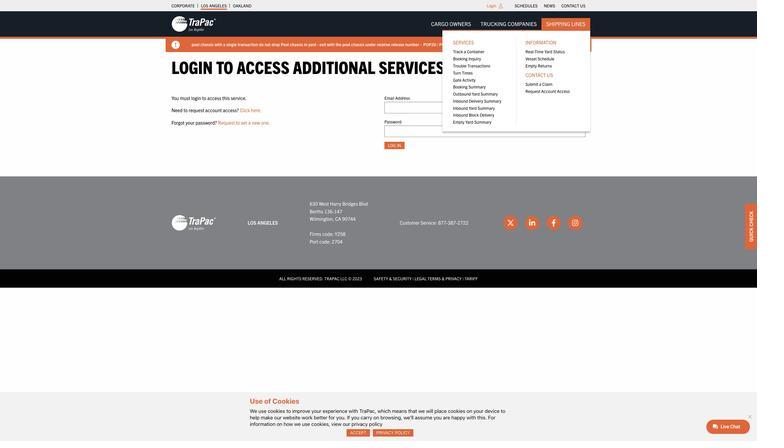 Task type: locate. For each thing, give the bounding box(es) containing it.
1 vertical spatial los
[[248, 220, 257, 226]]

0 horizontal spatial us
[[548, 72, 554, 78]]

chassis left in at top
[[290, 42, 303, 47]]

1 vertical spatial delivery
[[480, 112, 495, 118]]

summary down gate activity link
[[469, 84, 486, 90]]

1 horizontal spatial services
[[454, 39, 474, 45]]

0 vertical spatial us
[[581, 3, 586, 8]]

pool
[[192, 42, 200, 47], [343, 42, 351, 47]]

1 & from the left
[[389, 276, 392, 281]]

footer
[[0, 176, 758, 288]]

trouble transactions link
[[449, 62, 512, 69]]

1 pool from the left
[[192, 42, 200, 47]]

cookies up happy
[[448, 408, 466, 414]]

request for request to set a new one.
[[218, 120, 235, 125]]

None submit
[[385, 142, 405, 149]]

1 vertical spatial menu bar
[[427, 18, 591, 131]]

shipping lines menu item
[[443, 18, 591, 131]]

to
[[216, 56, 233, 78], [202, 95, 206, 101], [184, 107, 188, 113], [236, 120, 240, 125], [287, 408, 291, 414], [501, 408, 506, 414]]

& right safety
[[389, 276, 392, 281]]

on left how
[[277, 421, 283, 427]]

login left light icon
[[487, 3, 497, 8]]

policy
[[369, 421, 383, 427]]

privacy left tariff
[[446, 276, 462, 281]]

0 vertical spatial privacy
[[446, 276, 462, 281]]

our right make
[[275, 415, 282, 421]]

1 vertical spatial booking
[[454, 84, 468, 90]]

2 horizontal spatial chassis
[[352, 42, 365, 47]]

0 vertical spatial inbound
[[454, 98, 468, 104]]

1 vertical spatial los angeles
[[248, 220, 278, 226]]

2 horizontal spatial on
[[467, 408, 473, 414]]

contact us up lines
[[562, 3, 586, 8]]

0 vertical spatial request
[[526, 88, 541, 94]]

pop45
[[456, 42, 469, 47]]

1 vertical spatial los angeles image
[[172, 215, 216, 231]]

carry
[[361, 415, 373, 421]]

| left legal
[[413, 276, 414, 281]]

0 vertical spatial use
[[259, 408, 267, 414]]

you
[[352, 415, 360, 421], [434, 415, 442, 421]]

footer containing 630 west harry bridges blvd
[[0, 176, 758, 288]]

0 vertical spatial los angeles image
[[172, 16, 216, 32]]

2 horizontal spatial your
[[474, 408, 484, 414]]

0 vertical spatial login
[[487, 3, 497, 8]]

password
[[385, 119, 402, 124]]

delivery down outbound yard summary link on the right of page
[[469, 98, 484, 104]]

you right if
[[352, 415, 360, 421]]

0 horizontal spatial login
[[172, 56, 213, 78]]

trapac
[[325, 276, 340, 281]]

| left tariff
[[463, 276, 464, 281]]

1 vertical spatial on
[[374, 415, 380, 421]]

chassis left under
[[352, 42, 365, 47]]

view
[[332, 421, 342, 427]]

2 you from the left
[[434, 415, 442, 421]]

1 horizontal spatial on
[[374, 415, 380, 421]]

release
[[392, 42, 405, 47]]

los angeles image
[[172, 16, 216, 32], [172, 215, 216, 231]]

pool right the
[[343, 42, 351, 47]]

banner containing cargo owners
[[0, 11, 758, 131]]

status
[[554, 49, 565, 54]]

us inside menu item
[[548, 72, 554, 78]]

a right the track
[[464, 49, 467, 54]]

access
[[207, 95, 221, 101]]

empty
[[526, 63, 537, 68], [454, 119, 465, 125]]

we up assume
[[419, 408, 425, 414]]

a inside login to access additional services main content
[[249, 120, 251, 125]]

request down access?
[[218, 120, 235, 125]]

contact us link up claim
[[521, 69, 585, 81]]

yard up schedule
[[545, 49, 553, 54]]

0 vertical spatial contact us
[[562, 3, 586, 8]]

1 horizontal spatial &
[[442, 276, 445, 281]]

code: up 2704
[[323, 231, 334, 237]]

menu containing track a container
[[449, 48, 512, 126]]

0 horizontal spatial chassis
[[201, 42, 214, 47]]

schedule
[[538, 56, 555, 61]]

must
[[180, 95, 190, 101]]

cookies up make
[[268, 408, 285, 414]]

0 horizontal spatial empty
[[454, 119, 465, 125]]

west
[[319, 201, 329, 207]]

request
[[189, 107, 204, 113]]

trapac,
[[360, 408, 377, 414]]

2 inbound from the top
[[454, 105, 468, 111]]

3 chassis from the left
[[352, 42, 365, 47]]

0 vertical spatial our
[[275, 415, 282, 421]]

1 vertical spatial contact
[[526, 72, 547, 78]]

0 horizontal spatial contact us
[[526, 72, 554, 78]]

services down the number
[[379, 56, 445, 78]]

a left claim
[[540, 81, 542, 87]]

new
[[252, 120, 260, 125]]

2 chassis from the left
[[290, 42, 303, 47]]

0 vertical spatial access
[[237, 56, 290, 78]]

harry
[[330, 201, 342, 207]]

quick
[[749, 228, 755, 242]]

request down submit
[[526, 88, 541, 94]]

1 horizontal spatial los angeles
[[248, 220, 278, 226]]

/ left pop40
[[438, 42, 439, 47]]

3 inbound from the top
[[454, 112, 468, 118]]

1 booking from the top
[[454, 56, 468, 61]]

privacy down policy
[[377, 430, 394, 435]]

1 vertical spatial contact us
[[526, 72, 554, 78]]

1 horizontal spatial access
[[558, 88, 570, 94]]

|
[[413, 276, 414, 281], [463, 276, 464, 281]]

1 you from the left
[[352, 415, 360, 421]]

login for login 'link' at the top of the page
[[487, 3, 497, 8]]

on
[[467, 408, 473, 414], [374, 415, 380, 421], [277, 421, 283, 427]]

contact us link up lines
[[562, 1, 586, 10]]

drop
[[272, 42, 280, 47]]

empty down vessel on the right
[[526, 63, 537, 68]]

0 horizontal spatial use
[[259, 408, 267, 414]]

0 horizontal spatial angeles
[[209, 3, 227, 8]]

1 horizontal spatial cookies
[[448, 408, 466, 414]]

services up the track
[[454, 39, 474, 45]]

0 horizontal spatial los angeles
[[201, 3, 227, 8]]

los inside footer
[[248, 220, 257, 226]]

login to access additional services main content
[[166, 56, 592, 159]]

contact up shipping lines
[[562, 3, 580, 8]]

legal terms & privacy link
[[415, 276, 462, 281]]

with left the
[[327, 42, 335, 47]]

schedules
[[515, 3, 538, 8]]

& right "terms"
[[442, 276, 445, 281]]

us
[[581, 3, 586, 8], [548, 72, 554, 78]]

1 vertical spatial services
[[379, 56, 445, 78]]

1 horizontal spatial empty
[[526, 63, 537, 68]]

llc
[[341, 276, 348, 281]]

0 vertical spatial los angeles
[[201, 3, 227, 8]]

transactions
[[468, 63, 491, 68]]

security
[[393, 276, 412, 281]]

request
[[526, 88, 541, 94], [218, 120, 235, 125]]

empty inside the track a container booking inquiry trouble transactions turn times gate activity booking summary outbound yard summary inbound delivery summary inbound yard summary inbound block delivery empty yard summary
[[454, 119, 465, 125]]

1 vertical spatial our
[[343, 421, 351, 427]]

cargo
[[431, 20, 449, 27]]

1 horizontal spatial -
[[420, 42, 422, 47]]

information
[[526, 39, 557, 45]]

0 vertical spatial empty
[[526, 63, 537, 68]]

1 vertical spatial we
[[295, 421, 301, 427]]

0 horizontal spatial on
[[277, 421, 283, 427]]

legal
[[415, 276, 427, 281]]

menu for information
[[521, 48, 585, 69]]

menu containing services
[[443, 30, 591, 131]]

1 vertical spatial login
[[172, 56, 213, 78]]

2 vertical spatial inbound
[[454, 112, 468, 118]]

request account access link
[[521, 88, 585, 95]]

1 horizontal spatial our
[[343, 421, 351, 427]]

means
[[392, 408, 407, 414]]

0 horizontal spatial |
[[413, 276, 414, 281]]

0 vertical spatial booking
[[454, 56, 468, 61]]

menu bar
[[512, 1, 589, 10], [427, 18, 591, 131]]

booking up trouble
[[454, 56, 468, 61]]

1 vertical spatial empty
[[454, 119, 465, 125]]

chassis left single
[[201, 42, 214, 47]]

all
[[280, 276, 286, 281]]

pop40
[[440, 42, 453, 47]]

contact us link
[[562, 1, 586, 10], [521, 69, 585, 81]]

your up this.
[[474, 408, 484, 414]]

1 vertical spatial us
[[548, 72, 554, 78]]

if
[[347, 415, 350, 421]]

privacy
[[352, 421, 368, 427]]

0 horizontal spatial access
[[237, 56, 290, 78]]

better
[[314, 415, 328, 421]]

booking up outbound
[[454, 84, 468, 90]]

los angeles link
[[201, 1, 227, 10]]

our down if
[[343, 421, 351, 427]]

menu containing real-time yard status
[[521, 48, 585, 69]]

a right set
[[249, 120, 251, 125]]

pool right solid 'icon'
[[192, 42, 200, 47]]

1 horizontal spatial request
[[526, 88, 541, 94]]

contact
[[562, 3, 580, 8], [526, 72, 547, 78]]

one.
[[261, 120, 270, 125]]

0 horizontal spatial our
[[275, 415, 282, 421]]

a inside submit a claim request account access
[[540, 81, 542, 87]]

access down do
[[237, 56, 290, 78]]

0 horizontal spatial pool
[[192, 42, 200, 47]]

0 horizontal spatial /
[[438, 42, 439, 47]]

your up better
[[312, 408, 322, 414]]

y258
[[335, 231, 346, 237]]

no image
[[747, 414, 753, 420]]

use up make
[[259, 408, 267, 414]]

1 vertical spatial use
[[302, 421, 310, 427]]

inbound
[[454, 98, 468, 104], [454, 105, 468, 111], [454, 112, 468, 118]]

0 horizontal spatial your
[[186, 120, 195, 125]]

you down place
[[434, 415, 442, 421]]

0 horizontal spatial you
[[352, 415, 360, 421]]

account
[[205, 107, 222, 113]]

access down submit a claim 'link'
[[558, 88, 570, 94]]

to up website
[[287, 408, 291, 414]]

safety & security | legal terms & privacy | tariff
[[374, 276, 478, 281]]

website
[[283, 415, 301, 421]]

delivery up empty yard summary "link"
[[480, 112, 495, 118]]

accept
[[350, 430, 367, 435]]

1 horizontal spatial /
[[454, 42, 455, 47]]

contact us
[[562, 3, 586, 8], [526, 72, 554, 78]]

your
[[186, 120, 195, 125], [312, 408, 322, 414], [474, 408, 484, 414]]

request inside submit a claim request account access
[[526, 88, 541, 94]]

on up policy
[[374, 415, 380, 421]]

use
[[259, 408, 267, 414], [302, 421, 310, 427]]

we
[[419, 408, 425, 414], [295, 421, 301, 427]]

code: right port
[[320, 239, 331, 245]]

menu
[[443, 30, 591, 131], [449, 48, 512, 126], [521, 48, 585, 69], [521, 81, 585, 95]]

1 horizontal spatial we
[[419, 408, 425, 414]]

1 horizontal spatial us
[[581, 3, 586, 8]]

0 vertical spatial angeles
[[209, 3, 227, 8]]

news
[[544, 3, 556, 8]]

shipping
[[547, 20, 571, 27]]

1 horizontal spatial login
[[487, 3, 497, 8]]

to down single
[[216, 56, 233, 78]]

login down solid 'icon'
[[172, 56, 213, 78]]

device
[[485, 408, 500, 414]]

contact us inside contact us menu item
[[526, 72, 554, 78]]

use down work
[[302, 421, 310, 427]]

summary down inbound block delivery link
[[475, 119, 492, 125]]

1 vertical spatial access
[[558, 88, 570, 94]]

improve
[[292, 408, 310, 414]]

booking inquiry link
[[449, 55, 512, 62]]

- right the number
[[420, 42, 422, 47]]

/ left pop45
[[454, 42, 455, 47]]

0 horizontal spatial request
[[218, 120, 235, 125]]

pool chassis with a single transaction  do not drop pool chassis in yard -  exit with the pool chassis under relative release number -  pop20 / pop40 / pop45
[[192, 42, 469, 47]]

we down website
[[295, 421, 301, 427]]

accept link
[[347, 429, 370, 437]]

experience
[[323, 408, 348, 414]]

you.
[[337, 415, 346, 421]]

news link
[[544, 1, 556, 10]]

a inside the track a container booking inquiry trouble transactions turn times gate activity booking summary outbound yard summary inbound delivery summary inbound yard summary inbound block delivery empty yard summary
[[464, 49, 467, 54]]

1 horizontal spatial contact
[[562, 3, 580, 8]]

1 - from the left
[[317, 42, 319, 47]]

1 horizontal spatial angeles
[[258, 220, 278, 226]]

0 horizontal spatial -
[[317, 42, 319, 47]]

1 horizontal spatial chassis
[[290, 42, 303, 47]]

1 horizontal spatial pool
[[343, 42, 351, 47]]

track a container link
[[449, 48, 512, 55]]

empty down inbound block delivery link
[[454, 119, 465, 125]]

0 vertical spatial on
[[467, 408, 473, 414]]

in
[[304, 42, 308, 47]]

returns
[[538, 63, 552, 68]]

0 vertical spatial menu bar
[[512, 1, 589, 10]]

us down 'empty returns' 'link'
[[548, 72, 554, 78]]

1 vertical spatial inbound
[[454, 105, 468, 111]]

us up lines
[[581, 3, 586, 8]]

request inside login to access additional services main content
[[218, 120, 235, 125]]

contact up submit
[[526, 72, 547, 78]]

blvd
[[359, 201, 368, 207]]

0 horizontal spatial cookies
[[268, 408, 285, 414]]

menu containing submit a claim
[[521, 81, 585, 95]]

0 vertical spatial contact us link
[[562, 1, 586, 10]]

all rights reserved. trapac llc © 2023
[[280, 276, 362, 281]]

los
[[201, 3, 208, 8], [248, 220, 257, 226]]

1 vertical spatial privacy
[[377, 430, 394, 435]]

on left device on the right of the page
[[467, 408, 473, 414]]

1 | from the left
[[413, 276, 414, 281]]

1 horizontal spatial your
[[312, 408, 322, 414]]

1 vertical spatial request
[[218, 120, 235, 125]]

banner
[[0, 11, 758, 131]]

your right forgot
[[186, 120, 195, 125]]

1 horizontal spatial you
[[434, 415, 442, 421]]

empty yard summary link
[[449, 119, 512, 126]]

0 vertical spatial services
[[454, 39, 474, 45]]

for
[[329, 415, 335, 421]]

2 | from the left
[[463, 276, 464, 281]]

1 horizontal spatial |
[[463, 276, 464, 281]]

0 horizontal spatial &
[[389, 276, 392, 281]]

0 horizontal spatial services
[[379, 56, 445, 78]]

- left exit
[[317, 42, 319, 47]]

-
[[317, 42, 319, 47], [420, 42, 422, 47]]

login
[[191, 95, 201, 101]]

1 horizontal spatial los
[[248, 220, 257, 226]]

set
[[241, 120, 247, 125]]

cookies
[[268, 408, 285, 414], [448, 408, 466, 414]]

menu for contact us
[[521, 81, 585, 95]]

contact us down returns at the top right of page
[[526, 72, 554, 78]]

0 horizontal spatial contact
[[526, 72, 547, 78]]

login inside main content
[[172, 56, 213, 78]]

0 horizontal spatial we
[[295, 421, 301, 427]]



Task type: describe. For each thing, give the bounding box(es) containing it.
yard
[[309, 42, 316, 47]]

companies
[[508, 20, 537, 27]]

inbound delivery summary link
[[449, 97, 512, 104]]

safety
[[374, 276, 389, 281]]

here.
[[251, 107, 262, 113]]

information link
[[521, 37, 585, 48]]

number
[[406, 42, 420, 47]]

information menu item
[[521, 37, 585, 69]]

service.
[[231, 95, 247, 101]]

gate activity link
[[449, 76, 512, 83]]

your inside login to access additional services main content
[[186, 120, 195, 125]]

exit
[[320, 42, 326, 47]]

1 vertical spatial angeles
[[258, 220, 278, 226]]

turn
[[454, 70, 461, 75]]

real-time yard status link
[[521, 48, 585, 55]]

147
[[334, 208, 343, 214]]

1 vertical spatial code:
[[320, 239, 331, 245]]

with left this.
[[467, 415, 476, 421]]

schedules link
[[515, 1, 538, 10]]

do
[[259, 42, 264, 47]]

lines
[[572, 20, 586, 27]]

630
[[310, 201, 318, 207]]

owners
[[450, 20, 472, 27]]

menu bar containing cargo owners
[[427, 18, 591, 131]]

2 & from the left
[[442, 276, 445, 281]]

booking summary link
[[449, 83, 512, 90]]

tariff link
[[465, 276, 478, 281]]

oakland link
[[233, 1, 252, 10]]

berths
[[310, 208, 324, 214]]

Password password field
[[385, 126, 586, 137]]

services inside menu item
[[454, 39, 474, 45]]

assume
[[415, 415, 433, 421]]

yard up block
[[469, 105, 477, 111]]

tariff
[[465, 276, 478, 281]]

to right "login"
[[202, 95, 206, 101]]

policy
[[395, 430, 410, 435]]

email
[[385, 95, 395, 101]]

90744
[[342, 216, 356, 222]]

not
[[265, 42, 271, 47]]

light image
[[499, 4, 503, 8]]

trucking companies
[[481, 20, 537, 27]]

the
[[336, 42, 342, 47]]

387-
[[448, 220, 458, 226]]

a left single
[[223, 42, 226, 47]]

with up if
[[349, 408, 358, 414]]

under
[[366, 42, 376, 47]]

trucking
[[481, 20, 507, 27]]

Email Address text field
[[385, 102, 586, 113]]

claim
[[543, 81, 553, 87]]

los angeles inside footer
[[248, 220, 278, 226]]

1 chassis from the left
[[201, 42, 214, 47]]

with left single
[[215, 42, 222, 47]]

which
[[378, 408, 391, 414]]

solid image
[[172, 41, 180, 49]]

safety & security link
[[374, 276, 412, 281]]

additional
[[293, 56, 376, 78]]

1 cookies from the left
[[268, 408, 285, 414]]

1 / from the left
[[438, 42, 439, 47]]

to right the need
[[184, 107, 188, 113]]

help
[[250, 415, 260, 421]]

track a container booking inquiry trouble transactions turn times gate activity booking summary outbound yard summary inbound delivery summary inbound yard summary inbound block delivery empty yard summary
[[454, 49, 502, 125]]

this
[[223, 95, 230, 101]]

yard inside real-time yard status vessel schedule empty returns
[[545, 49, 553, 54]]

access inside main content
[[237, 56, 290, 78]]

to right device on the right of the page
[[501, 408, 506, 414]]

menu for services
[[449, 48, 512, 126]]

1 vertical spatial contact us link
[[521, 69, 585, 81]]

empty inside real-time yard status vessel schedule empty returns
[[526, 63, 537, 68]]

2 los angeles image from the top
[[172, 215, 216, 231]]

menu bar containing schedules
[[512, 1, 589, 10]]

services menu item
[[449, 37, 512, 126]]

services inside main content
[[379, 56, 445, 78]]

2 - from the left
[[420, 42, 422, 47]]

work
[[302, 415, 313, 421]]

2 vertical spatial on
[[277, 421, 283, 427]]

summary down outbound yard summary link on the right of page
[[485, 98, 502, 104]]

menu for shipping lines
[[443, 30, 591, 131]]

pop20
[[424, 42, 437, 47]]

ca
[[335, 216, 341, 222]]

0 vertical spatial code:
[[323, 231, 334, 237]]

service:
[[421, 220, 437, 226]]

that
[[409, 408, 417, 414]]

to left set
[[236, 120, 240, 125]]

contact us menu item
[[521, 69, 585, 95]]

yard down block
[[466, 119, 474, 125]]

are
[[443, 415, 451, 421]]

firms code:  y258 port code:  2704
[[310, 231, 346, 245]]

2023
[[353, 276, 362, 281]]

inquiry
[[469, 56, 481, 61]]

you
[[172, 95, 179, 101]]

customer
[[400, 220, 420, 226]]

2704
[[332, 239, 343, 245]]

1 horizontal spatial contact us
[[562, 3, 586, 8]]

place
[[435, 408, 447, 414]]

1 horizontal spatial privacy
[[446, 276, 462, 281]]

services link
[[449, 37, 512, 48]]

cargo owners link
[[427, 18, 476, 30]]

vessel
[[526, 56, 537, 61]]

need
[[172, 107, 183, 113]]

©
[[349, 276, 352, 281]]

privacy policy
[[377, 430, 410, 435]]

we
[[250, 408, 257, 414]]

wilmington,
[[310, 216, 334, 222]]

login for login to access additional services
[[172, 56, 213, 78]]

corporate
[[172, 3, 195, 8]]

trucking companies link
[[476, 18, 542, 30]]

cookies,
[[312, 421, 330, 427]]

1 inbound from the top
[[454, 98, 468, 104]]

for
[[489, 415, 496, 421]]

quick check
[[749, 211, 755, 242]]

0 horizontal spatial privacy
[[377, 430, 394, 435]]

address
[[396, 95, 410, 101]]

inbound yard summary link
[[449, 104, 512, 111]]

136-
[[325, 208, 334, 214]]

yard down booking summary link
[[472, 91, 480, 97]]

2722
[[458, 220, 469, 226]]

summary down booking summary link
[[481, 91, 498, 97]]

2 / from the left
[[454, 42, 455, 47]]

0 vertical spatial contact
[[562, 3, 580, 8]]

login link
[[487, 3, 497, 8]]

shipping lines
[[547, 20, 586, 27]]

1 horizontal spatial use
[[302, 421, 310, 427]]

read link
[[475, 41, 492, 48]]

1 los angeles image from the top
[[172, 16, 216, 32]]

none submit inside login to access additional services main content
[[385, 142, 405, 149]]

click here. link
[[240, 107, 262, 113]]

bridges
[[343, 201, 358, 207]]

relative
[[377, 42, 391, 47]]

information
[[250, 421, 276, 427]]

cargo owners
[[431, 20, 472, 27]]

outbound yard summary link
[[449, 90, 512, 97]]

2 cookies from the left
[[448, 408, 466, 414]]

request for request account access
[[526, 88, 541, 94]]

2 pool from the left
[[343, 42, 351, 47]]

0 vertical spatial we
[[419, 408, 425, 414]]

browsing,
[[381, 415, 403, 421]]

contact inside menu item
[[526, 72, 547, 78]]

2 booking from the top
[[454, 84, 468, 90]]

terms
[[428, 276, 441, 281]]

privacy policy link
[[373, 429, 414, 437]]

0 horizontal spatial los
[[201, 3, 208, 8]]

password?
[[196, 120, 217, 125]]

0 vertical spatial delivery
[[469, 98, 484, 104]]

forgot your password? request to set a new one.
[[172, 120, 270, 125]]

block
[[469, 112, 479, 118]]

access inside submit a claim request account access
[[558, 88, 570, 94]]

summary down inbound delivery summary link
[[478, 105, 495, 111]]



Task type: vqa. For each thing, say whether or not it's contained in the screenshot.
Empty within Real-Time Yard Status Vessel Schedule Empty Returns
yes



